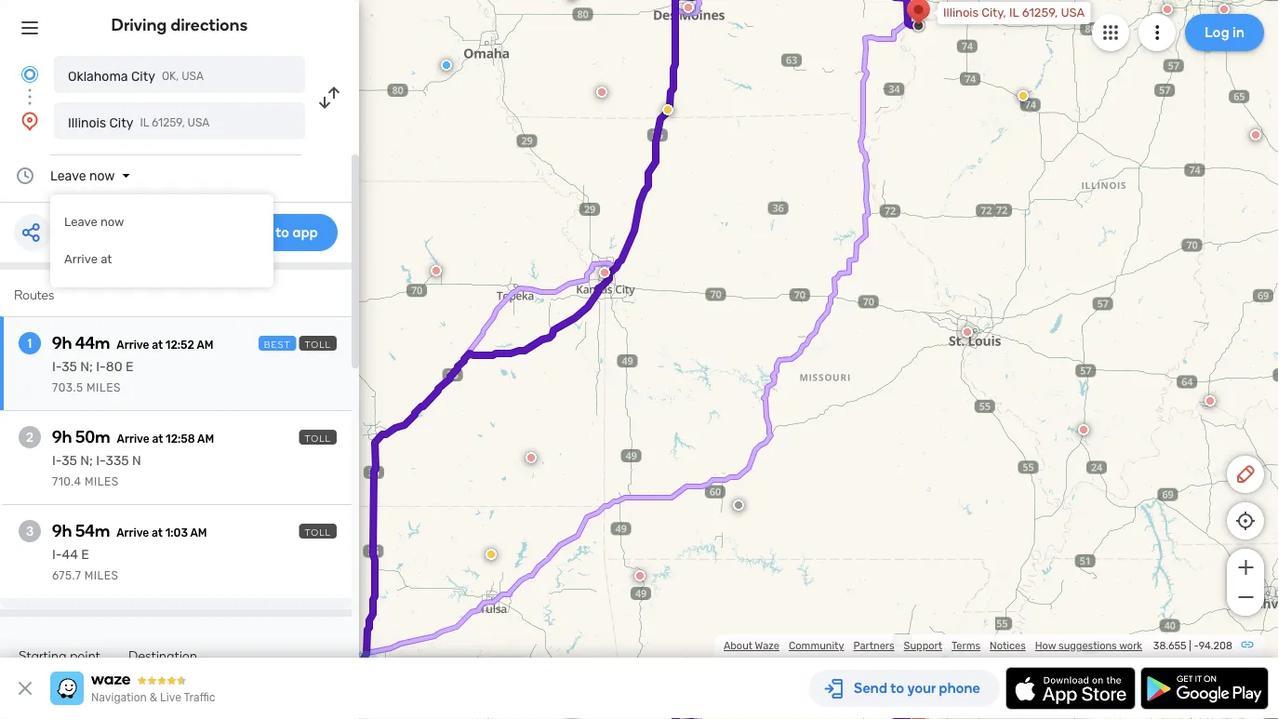 Task type: locate. For each thing, give the bounding box(es) containing it.
0 vertical spatial illinois
[[943, 6, 979, 20]]

n; down the 44m
[[80, 359, 93, 374]]

at inside 9h 50m arrive at 12:58 am
[[152, 433, 163, 446]]

arrive up 80
[[117, 339, 149, 352]]

0 horizontal spatial 61259,
[[152, 116, 185, 129]]

2 n; from the top
[[80, 453, 93, 468]]

i- up 710.4
[[52, 453, 62, 468]]

i- down the 44m
[[96, 359, 106, 374]]

leave now option
[[50, 204, 274, 241]]

am inside 9h 50m arrive at 12:58 am
[[197, 433, 214, 446]]

at left 12:52
[[152, 339, 163, 352]]

arrive inside 9h 44m arrive at 12:52 am
[[117, 339, 149, 352]]

miles down 335
[[85, 475, 119, 488]]

1 vertical spatial n;
[[80, 453, 93, 468]]

44
[[62, 547, 78, 562]]

1 9h from the top
[[52, 333, 72, 353]]

am right 12:58
[[197, 433, 214, 446]]

0 vertical spatial city
[[131, 68, 155, 84]]

1 vertical spatial il
[[140, 116, 149, 129]]

miles inside the "i-35 n; i-335 n 710.4 miles"
[[85, 475, 119, 488]]

1 horizontal spatial road closed image
[[1078, 424, 1089, 435]]

0 vertical spatial leave
[[50, 168, 86, 183]]

now down illinois city il 61259, usa
[[89, 168, 115, 183]]

arrive inside 9h 50m arrive at 12:58 am
[[117, 433, 149, 446]]

starting point
[[19, 648, 101, 663]]

miles down 80
[[87, 381, 121, 394]]

n;
[[80, 359, 93, 374], [80, 453, 93, 468]]

arrive at
[[64, 252, 112, 267]]

miles right 675.7
[[84, 569, 119, 582]]

61259, inside illinois city il 61259, usa
[[152, 116, 185, 129]]

1 vertical spatial 35
[[62, 453, 77, 468]]

0 horizontal spatial road closed image
[[962, 327, 973, 338]]

2 9h from the top
[[52, 427, 72, 447]]

61259, for city
[[152, 116, 185, 129]]

point
[[70, 648, 101, 663]]

location image
[[19, 110, 41, 132]]

illinois down oklahoma
[[68, 115, 106, 130]]

0 vertical spatial leave now
[[50, 168, 115, 183]]

usa right 'ok,'
[[182, 70, 204, 83]]

i- down 50m
[[96, 453, 106, 468]]

0 horizontal spatial il
[[140, 116, 149, 129]]

il down oklahoma city ok, usa
[[140, 116, 149, 129]]

notices
[[990, 640, 1026, 652]]

1 toll from the top
[[305, 339, 331, 350]]

0 vertical spatial miles
[[87, 381, 121, 394]]

city,
[[982, 6, 1007, 20]]

1 vertical spatial now
[[100, 215, 124, 229]]

0 vertical spatial il
[[1009, 6, 1019, 20]]

x image
[[14, 677, 36, 700]]

notices link
[[990, 640, 1026, 652]]

35 for 50m
[[62, 453, 77, 468]]

0 horizontal spatial illinois
[[68, 115, 106, 130]]

i-35 n; i-80 e 703.5 miles
[[52, 359, 134, 394]]

2 toll from the top
[[305, 433, 331, 444]]

partners
[[854, 640, 895, 652]]

miles
[[87, 381, 121, 394], [85, 475, 119, 488], [84, 569, 119, 582]]

leave right the clock icon on the left of the page
[[50, 168, 86, 183]]

toll
[[305, 339, 331, 350], [305, 433, 331, 444], [305, 527, 331, 538]]

usa right city,
[[1061, 6, 1085, 20]]

arrive up n
[[117, 433, 149, 446]]

0 horizontal spatial e
[[81, 547, 89, 562]]

e
[[126, 359, 134, 374], [81, 547, 89, 562]]

1 n; from the top
[[80, 359, 93, 374]]

leave now up arrive at
[[64, 215, 124, 229]]

community link
[[789, 640, 844, 652]]

illinois city, il 61259, usa
[[943, 6, 1085, 20]]

am right 12:52
[[197, 339, 213, 352]]

i- for 9h 50m
[[52, 453, 62, 468]]

current location image
[[19, 63, 41, 86]]

35 inside the "i-35 n; i-335 n 710.4 miles"
[[62, 453, 77, 468]]

35 up 710.4
[[62, 453, 77, 468]]

1 horizontal spatial 61259,
[[1022, 6, 1058, 20]]

1 vertical spatial leave
[[64, 215, 97, 229]]

live
[[160, 691, 181, 704]]

arrive
[[64, 252, 98, 267], [117, 339, 149, 352], [117, 433, 149, 446], [116, 527, 149, 540]]

1 horizontal spatial il
[[1009, 6, 1019, 20]]

0 vertical spatial e
[[126, 359, 134, 374]]

waze
[[755, 640, 780, 652]]

0 vertical spatial 35
[[62, 359, 77, 374]]

1 vertical spatial 9h
[[52, 427, 72, 447]]

61259, down 'ok,'
[[152, 116, 185, 129]]

at inside option
[[101, 252, 112, 267]]

zoom in image
[[1234, 556, 1257, 579]]

arrive right 54m
[[116, 527, 149, 540]]

1 vertical spatial usa
[[182, 70, 204, 83]]

&
[[150, 691, 157, 704]]

miles inside i-35 n; i-80 e 703.5 miles
[[87, 381, 121, 394]]

city down oklahoma city ok, usa
[[109, 115, 133, 130]]

am for 50m
[[197, 433, 214, 446]]

61259, right city,
[[1022, 6, 1058, 20]]

0 vertical spatial 9h
[[52, 333, 72, 353]]

i- up 703.5
[[52, 359, 62, 374]]

navigation & live traffic
[[91, 691, 215, 704]]

2 35 from the top
[[62, 453, 77, 468]]

1 vertical spatial am
[[197, 433, 214, 446]]

2 vertical spatial 9h
[[52, 521, 72, 541]]

road closed image
[[1250, 129, 1262, 140], [962, 327, 973, 338], [1078, 424, 1089, 435]]

9h up 44
[[52, 521, 72, 541]]

n; inside i-35 n; i-80 e 703.5 miles
[[80, 359, 93, 374]]

illinois left city,
[[943, 6, 979, 20]]

0 vertical spatial am
[[197, 339, 213, 352]]

12:52
[[165, 339, 194, 352]]

am inside '9h 54m arrive at 1:03 am'
[[190, 527, 207, 540]]

leave
[[50, 168, 86, 183], [64, 215, 97, 229]]

9h left the 44m
[[52, 333, 72, 353]]

link image
[[1240, 637, 1255, 652]]

44m
[[75, 333, 110, 353]]

9h left 50m
[[52, 427, 72, 447]]

12:58
[[166, 433, 195, 446]]

0 vertical spatial usa
[[1061, 6, 1085, 20]]

starting
[[19, 648, 67, 663]]

35
[[62, 359, 77, 374], [62, 453, 77, 468]]

9h
[[52, 333, 72, 353], [52, 427, 72, 447], [52, 521, 72, 541]]

usa down oklahoma city ok, usa
[[188, 116, 210, 129]]

1 vertical spatial toll
[[305, 433, 331, 444]]

at for 54m
[[152, 527, 163, 540]]

1 horizontal spatial illinois
[[943, 6, 979, 20]]

am for 54m
[[190, 527, 207, 540]]

road closed image
[[683, 2, 694, 13], [596, 87, 608, 98], [431, 265, 442, 276], [599, 267, 610, 278], [1205, 395, 1216, 407], [526, 452, 537, 463], [635, 570, 646, 581]]

1 vertical spatial road closed image
[[962, 327, 973, 338]]

am right 1:03
[[190, 527, 207, 540]]

usa
[[1061, 6, 1085, 20], [182, 70, 204, 83], [188, 116, 210, 129]]

toll for 54m
[[305, 527, 331, 538]]

leave inside option
[[64, 215, 97, 229]]

city
[[131, 68, 155, 84], [109, 115, 133, 130]]

1 vertical spatial illinois
[[68, 115, 106, 130]]

illinois
[[943, 6, 979, 20], [68, 115, 106, 130]]

community
[[789, 640, 844, 652]]

arrive inside '9h 54m arrive at 1:03 am'
[[116, 527, 149, 540]]

miles for 44m
[[87, 381, 121, 394]]

1 vertical spatial city
[[109, 115, 133, 130]]

35 up 703.5
[[62, 359, 77, 374]]

9h for 9h 44m
[[52, 333, 72, 353]]

1 vertical spatial 61259,
[[152, 116, 185, 129]]

at
[[101, 252, 112, 267], [152, 339, 163, 352], [152, 433, 163, 446], [152, 527, 163, 540]]

1 vertical spatial e
[[81, 547, 89, 562]]

oklahoma
[[68, 68, 128, 84]]

leave now
[[50, 168, 115, 183], [64, 215, 124, 229]]

n; inside the "i-35 n; i-335 n 710.4 miles"
[[80, 453, 93, 468]]

il inside illinois city il 61259, usa
[[140, 116, 149, 129]]

ok,
[[162, 70, 179, 83]]

35 inside i-35 n; i-80 e 703.5 miles
[[62, 359, 77, 374]]

94.208
[[1199, 640, 1233, 652]]

2 vertical spatial toll
[[305, 527, 331, 538]]

at inside 9h 44m arrive at 12:52 am
[[152, 339, 163, 352]]

0 vertical spatial n;
[[80, 359, 93, 374]]

at left 12:58
[[152, 433, 163, 446]]

0 vertical spatial toll
[[305, 339, 331, 350]]

routes
[[14, 287, 54, 303]]

toll for 50m
[[305, 433, 331, 444]]

9h 50m arrive at 12:58 am
[[52, 427, 214, 447]]

1 horizontal spatial e
[[126, 359, 134, 374]]

e right 80
[[126, 359, 134, 374]]

i- for 9h 54m
[[52, 547, 62, 562]]

leave now right the clock icon on the left of the page
[[50, 168, 115, 183]]

e right 44
[[81, 547, 89, 562]]

arrive up the 44m
[[64, 252, 98, 267]]

i- inside i-44 e 675.7 miles
[[52, 547, 62, 562]]

2 vertical spatial miles
[[84, 569, 119, 582]]

driving directions
[[111, 15, 248, 35]]

il
[[1009, 6, 1019, 20], [140, 116, 149, 129]]

arrive inside arrive at option
[[64, 252, 98, 267]]

now up arrive at
[[100, 215, 124, 229]]

destination
[[128, 648, 197, 663]]

0 vertical spatial road closed image
[[1250, 129, 1262, 140]]

am inside 9h 44m arrive at 12:52 am
[[197, 339, 213, 352]]

335
[[106, 453, 129, 468]]

3 toll from the top
[[305, 527, 331, 538]]

1 35 from the top
[[62, 359, 77, 374]]

hazard image
[[1018, 90, 1029, 101], [662, 104, 674, 115], [486, 549, 497, 560], [1277, 588, 1278, 599]]

1 vertical spatial miles
[[85, 475, 119, 488]]

i-
[[52, 359, 62, 374], [96, 359, 106, 374], [52, 453, 62, 468], [96, 453, 106, 468], [52, 547, 62, 562]]

il right city,
[[1009, 6, 1019, 20]]

support link
[[904, 640, 942, 652]]

city left 'ok,'
[[131, 68, 155, 84]]

am
[[197, 339, 213, 352], [197, 433, 214, 446], [190, 527, 207, 540]]

at down leave now option
[[101, 252, 112, 267]]

3 9h from the top
[[52, 521, 72, 541]]

54m
[[75, 521, 110, 541]]

i- up 675.7
[[52, 547, 62, 562]]

leave up arrive at
[[64, 215, 97, 229]]

1 vertical spatial leave now
[[64, 215, 124, 229]]

61259,
[[1022, 6, 1058, 20], [152, 116, 185, 129]]

usa inside illinois city il 61259, usa
[[188, 116, 210, 129]]

now
[[89, 168, 115, 183], [100, 215, 124, 229]]

at inside '9h 54m arrive at 1:03 am'
[[152, 527, 163, 540]]

terms link
[[952, 640, 981, 652]]

0 vertical spatial 61259,
[[1022, 6, 1058, 20]]

n; down 50m
[[80, 453, 93, 468]]

at left 1:03
[[152, 527, 163, 540]]

2 vertical spatial usa
[[188, 116, 210, 129]]

2 vertical spatial am
[[190, 527, 207, 540]]

710.4
[[52, 475, 81, 488]]



Task type: vqa. For each thing, say whether or not it's contained in the screenshot.
the top N;
yes



Task type: describe. For each thing, give the bounding box(es) containing it.
suggestions
[[1059, 640, 1117, 652]]

arrive at option
[[50, 241, 274, 278]]

leave now inside option
[[64, 215, 124, 229]]

navigation
[[91, 691, 147, 704]]

illinois for city,
[[943, 6, 979, 20]]

clock image
[[14, 165, 36, 187]]

arrive for 50m
[[117, 433, 149, 446]]

n; for 44m
[[80, 359, 93, 374]]

2 horizontal spatial road closed image
[[1250, 129, 1262, 140]]

n; for 50m
[[80, 453, 93, 468]]

am for 44m
[[197, 339, 213, 352]]

n
[[132, 453, 141, 468]]

starting point button
[[19, 648, 101, 676]]

how suggestions work link
[[1035, 640, 1142, 652]]

about
[[724, 640, 753, 652]]

9h for 9h 50m
[[52, 427, 72, 447]]

driving
[[111, 15, 167, 35]]

work
[[1119, 640, 1142, 652]]

80
[[106, 359, 122, 374]]

zoom out image
[[1234, 586, 1257, 608]]

1:03
[[165, 527, 188, 540]]

61259, for city,
[[1022, 6, 1058, 20]]

how
[[1035, 640, 1056, 652]]

0 vertical spatial now
[[89, 168, 115, 183]]

usa for city,
[[1061, 6, 1085, 20]]

arrive for 54m
[[116, 527, 149, 540]]

703.5
[[52, 381, 83, 394]]

9h 44m arrive at 12:52 am
[[52, 333, 213, 353]]

destination button
[[128, 648, 197, 678]]

i-35 n; i-335 n 710.4 miles
[[52, 453, 141, 488]]

e inside i-35 n; i-80 e 703.5 miles
[[126, 359, 134, 374]]

50m
[[75, 427, 110, 447]]

accident image
[[733, 500, 744, 511]]

il for city,
[[1009, 6, 1019, 20]]

2
[[26, 429, 33, 445]]

at for 44m
[[152, 339, 163, 352]]

35 for 44m
[[62, 359, 77, 374]]

arrive for 44m
[[117, 339, 149, 352]]

now inside option
[[100, 215, 124, 229]]

support
[[904, 640, 942, 652]]

3
[[26, 523, 34, 539]]

675.7
[[52, 569, 81, 582]]

-
[[1194, 640, 1199, 652]]

directions
[[171, 15, 248, 35]]

|
[[1189, 640, 1192, 652]]

illinois city il 61259, usa
[[68, 115, 210, 130]]

city for illinois city
[[109, 115, 133, 130]]

pencil image
[[1235, 463, 1257, 486]]

9h for 9h 54m
[[52, 521, 72, 541]]

police image
[[441, 60, 452, 71]]

oklahoma city ok, usa
[[68, 68, 204, 84]]

at for 50m
[[152, 433, 163, 446]]

e inside i-44 e 675.7 miles
[[81, 547, 89, 562]]

illinois for city
[[68, 115, 106, 130]]

partners link
[[854, 640, 895, 652]]

i-44 e 675.7 miles
[[52, 547, 119, 582]]

1
[[28, 335, 32, 351]]

best
[[264, 339, 291, 350]]

usa for city
[[188, 116, 210, 129]]

usa inside oklahoma city ok, usa
[[182, 70, 204, 83]]

terms
[[952, 640, 981, 652]]

38.655
[[1153, 640, 1187, 652]]

i- for 9h 44m
[[52, 359, 62, 374]]

city for oklahoma city
[[131, 68, 155, 84]]

about waze link
[[724, 640, 780, 652]]

2 vertical spatial road closed image
[[1078, 424, 1089, 435]]

about waze community partners support terms notices how suggestions work
[[724, 640, 1142, 652]]

miles for 50m
[[85, 475, 119, 488]]

9h 54m arrive at 1:03 am
[[52, 521, 207, 541]]

traffic
[[184, 691, 215, 704]]

il for city
[[140, 116, 149, 129]]

miles inside i-44 e 675.7 miles
[[84, 569, 119, 582]]

38.655 | -94.208
[[1153, 640, 1233, 652]]



